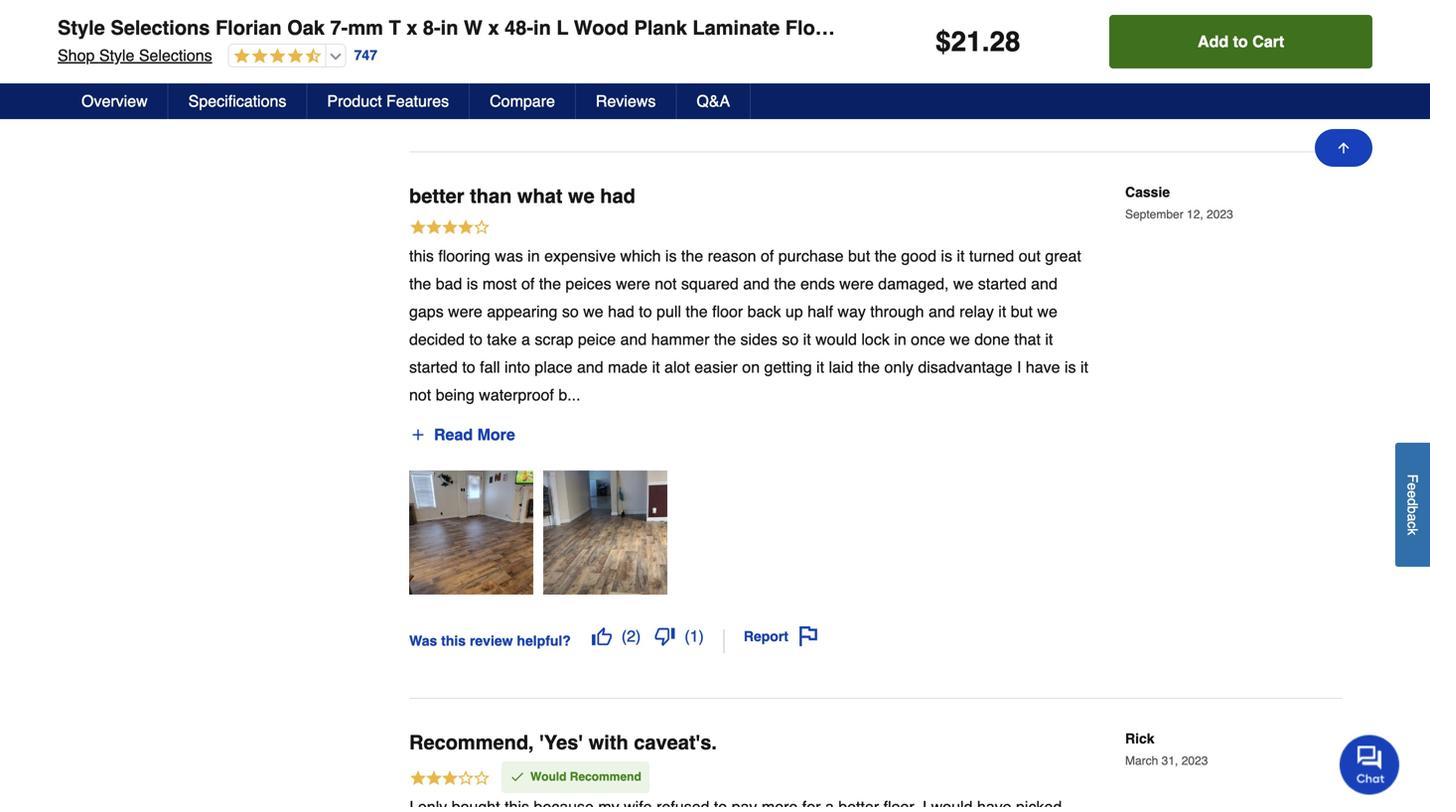 Task type: describe. For each thing, give the bounding box(es) containing it.
on
[[742, 358, 760, 377]]

flooring
[[438, 247, 491, 265]]

product features
[[327, 92, 449, 110]]

0 vertical spatial but
[[849, 247, 871, 265]]

48-
[[505, 16, 534, 39]]

read more button
[[409, 419, 516, 451]]

waterproof
[[479, 386, 554, 405]]

reviews
[[596, 92, 656, 110]]

1 vertical spatial style
[[99, 46, 135, 65]]

better than what we had
[[409, 185, 636, 208]]

helpful? for ( 0 )
[[517, 86, 571, 102]]

and up once at the right of the page
[[929, 303, 955, 321]]

1 x from the left
[[407, 16, 418, 39]]

compare
[[490, 92, 555, 110]]

1 vertical spatial but
[[1011, 303, 1033, 321]]

1 e from the top
[[1405, 483, 1421, 491]]

it left would on the right top of the page
[[803, 331, 811, 349]]

( for thumb down image
[[685, 628, 690, 646]]

features
[[386, 92, 449, 110]]

f e e d b a c k button
[[1396, 443, 1431, 567]]

would
[[531, 771, 567, 785]]

alot
[[665, 358, 690, 377]]

shop style selections
[[58, 46, 212, 65]]

$ 21 . 28
[[936, 26, 1021, 58]]

t
[[389, 16, 401, 39]]

ends
[[801, 275, 835, 293]]

with
[[589, 732, 629, 755]]

( 2 )
[[622, 628, 641, 646]]

this for ( 2 )
[[441, 633, 466, 649]]

0 vertical spatial not
[[655, 275, 677, 293]]

1 vertical spatial of
[[522, 275, 535, 293]]

review for ( 2 )
[[470, 633, 513, 649]]

is right bad
[[467, 275, 478, 293]]

compare button
[[470, 83, 576, 119]]

flag image
[[799, 627, 819, 647]]

back
[[748, 303, 781, 321]]

appearing
[[487, 303, 558, 321]]

q&a button
[[677, 83, 751, 119]]

would recommend
[[531, 771, 642, 785]]

floor
[[712, 303, 743, 321]]

squared
[[682, 275, 739, 293]]

report for ( 1 )
[[744, 629, 789, 645]]

peice
[[578, 331, 616, 349]]

k
[[1405, 529, 1421, 536]]

chat invite button image
[[1340, 735, 1401, 795]]

https://photos us.bazaarvoice.com/photo/2/cghvdg86bg93zxm/8a4fb269 6ff6 5c91 8903 cf9bc98d07a2 image
[[543, 471, 668, 595]]

is right have
[[1065, 358, 1077, 377]]

1 horizontal spatial were
[[616, 275, 651, 293]]

once
[[911, 331, 946, 349]]

31,
[[1162, 755, 1179, 769]]

into
[[505, 358, 530, 377]]

mm
[[348, 16, 383, 39]]

scrap
[[535, 331, 574, 349]]

the right laid
[[858, 358, 880, 377]]

( 1 )
[[685, 628, 704, 646]]

what
[[518, 185, 563, 208]]

overview
[[81, 92, 148, 110]]

the up gaps
[[409, 275, 431, 293]]

the left good on the right top of the page
[[875, 247, 897, 265]]

in left l
[[534, 16, 551, 39]]

a inside this flooring was in expensive which is the reason of purchase but the good is it turned out great the bad is most of the peices were not squared and the ends were damaged, we started and gaps were appearing so we had to pull the floor back up half way through and relay it but we decided to take a scrap peice and hammer the sides so it would lock in once we done that it started to fall into place and made it alot easier on getting it laid the only disadvantage i have is it not being waterproof b...
[[522, 331, 530, 349]]

recommend
[[570, 771, 642, 785]]

in right lock
[[894, 331, 907, 349]]

the right pull
[[686, 303, 708, 321]]

half
[[808, 303, 834, 321]]

sq
[[934, 16, 957, 39]]

) for thumb down image
[[699, 628, 704, 646]]

1 vertical spatial started
[[409, 358, 458, 377]]

easier
[[695, 358, 738, 377]]

take
[[487, 331, 517, 349]]

cart
[[1253, 32, 1285, 51]]

was this review helpful? for ( 0 )
[[409, 86, 571, 102]]

wood
[[574, 16, 629, 39]]

this flooring was in expensive which is the reason of purchase but the good is it turned out great the bad is most of the peices were not squared and the ends were damaged, we started and gaps were appearing so we had to pull the floor back up half way through and relay it but we decided to take a scrap peice and hammer the sides so it would lock in once we done that it started to fall into place and made it alot easier on getting it laid the only disadvantage i have is it not being waterproof b...
[[409, 247, 1089, 405]]

read
[[434, 426, 473, 444]]

in right was
[[528, 247, 540, 265]]

peices
[[566, 275, 612, 293]]

that
[[1015, 331, 1041, 349]]

damaged,
[[879, 275, 949, 293]]

and up made
[[621, 331, 647, 349]]

8-
[[423, 16, 441, 39]]

product features button
[[307, 83, 470, 119]]

this for ( 0 )
[[441, 86, 466, 102]]

oak
[[287, 16, 325, 39]]

way
[[838, 303, 866, 321]]

is right good on the right top of the page
[[941, 247, 953, 265]]

september
[[1126, 208, 1184, 222]]

the up up
[[774, 275, 796, 293]]

12,
[[1187, 208, 1204, 222]]

style selections florian oak 7-mm t x 8-in w x 48-in l wood plank laminate flooring (23.91-sq ft)
[[58, 16, 982, 39]]

shop
[[58, 46, 95, 65]]

( for thumb up image
[[622, 81, 627, 99]]

we up peice
[[583, 303, 604, 321]]

'yes'
[[540, 732, 583, 755]]

checkmark image
[[510, 769, 526, 785]]

turned
[[970, 247, 1015, 265]]

purchase
[[779, 247, 844, 265]]

expensive
[[545, 247, 616, 265]]

it right have
[[1081, 358, 1089, 377]]

b
[[1405, 506, 1421, 514]]

cassie
[[1126, 185, 1171, 200]]

laminate
[[693, 16, 780, 39]]

2023 for better than what we had
[[1207, 208, 1234, 222]]

1
[[690, 628, 699, 646]]

the left peices
[[539, 275, 561, 293]]

review for ( 0 )
[[470, 86, 513, 102]]

it left laid
[[817, 358, 825, 377]]

more
[[477, 426, 515, 444]]

w
[[464, 16, 483, 39]]

arrow up image
[[1336, 140, 1352, 156]]

sides
[[741, 331, 778, 349]]

through
[[871, 303, 925, 321]]

( 0 ) for thumb up image
[[622, 81, 641, 99]]

had inside this flooring was in expensive which is the reason of purchase but the good is it turned out great the bad is most of the peices were not squared and the ends were damaged, we started and gaps were appearing so we had to pull the floor back up half way through and relay it but we decided to take a scrap peice and hammer the sides so it would lock in once we done that it started to fall into place and made it alot easier on getting it laid the only disadvantage i have is it not being waterproof b...
[[608, 303, 635, 321]]

great
[[1046, 247, 1082, 265]]

better
[[409, 185, 465, 208]]

recommend, 'yes' with caveat's.
[[409, 732, 717, 755]]

a inside button
[[1405, 514, 1421, 522]]

thumb down image
[[655, 627, 675, 647]]

most
[[483, 275, 517, 293]]

(23.91-
[[871, 16, 934, 39]]



Task type: locate. For each thing, give the bounding box(es) containing it.
0 horizontal spatial ( 0 )
[[622, 81, 641, 99]]

it left turned
[[957, 247, 965, 265]]

to inside button
[[1234, 32, 1249, 51]]

thumb up image
[[592, 627, 612, 647]]

add to cart button
[[1110, 15, 1373, 69]]

helpful? left thumb up icon
[[517, 633, 571, 649]]

specifications button
[[169, 83, 307, 119]]

https://photos us.bazaarvoice.com/photo/2/cghvdg86bg93zxm/0ec17a34 5cb4 5650 9c76 610fa9f50969 image
[[409, 471, 534, 595]]

style right shop
[[99, 46, 135, 65]]

would
[[816, 331, 857, 349]]

1 vertical spatial helpful?
[[517, 633, 571, 649]]

plus image
[[410, 427, 426, 443]]

made
[[608, 358, 648, 377]]

of
[[761, 247, 774, 265], [522, 275, 535, 293]]

1 horizontal spatial not
[[655, 275, 677, 293]]

1 vertical spatial review
[[470, 633, 513, 649]]

0 vertical spatial this
[[441, 86, 466, 102]]

ft)
[[962, 16, 982, 39]]

0 vertical spatial style
[[58, 16, 105, 39]]

we up relay
[[954, 275, 974, 293]]

fall
[[480, 358, 500, 377]]

product
[[327, 92, 382, 110]]

1 vertical spatial selections
[[139, 46, 212, 65]]

x right w
[[488, 16, 499, 39]]

1 was from the top
[[409, 86, 437, 102]]

to left pull
[[639, 303, 652, 321]]

1 vertical spatial a
[[1405, 514, 1421, 522]]

(
[[622, 81, 627, 99], [685, 81, 690, 99], [622, 628, 627, 646], [685, 628, 690, 646]]

2023 right 12,
[[1207, 208, 1234, 222]]

1 horizontal spatial a
[[1405, 514, 1421, 522]]

of right most
[[522, 275, 535, 293]]

1 vertical spatial report
[[744, 629, 789, 645]]

0 vertical spatial was this review helpful?
[[409, 86, 571, 102]]

were down the which
[[616, 275, 651, 293]]

( right thumb down image
[[685, 628, 690, 646]]

2 e from the top
[[1405, 491, 1421, 498]]

1 horizontal spatial 0
[[690, 81, 699, 99]]

1 helpful? from the top
[[517, 86, 571, 102]]

( right thumb up icon
[[622, 628, 627, 646]]

2 ( 0 ) from the left
[[685, 81, 704, 99]]

of right reason in the top of the page
[[761, 247, 774, 265]]

) right thumb down image
[[699, 628, 704, 646]]

report for ( 0 )
[[744, 82, 789, 98]]

had up peice
[[608, 303, 635, 321]]

0 vertical spatial helpful?
[[517, 86, 571, 102]]

2 helpful? from the top
[[517, 633, 571, 649]]

was
[[409, 86, 437, 102], [409, 633, 437, 649]]

1 horizontal spatial but
[[1011, 303, 1033, 321]]

( right thumb up image
[[622, 81, 627, 99]]

and up back
[[743, 275, 770, 293]]

$
[[936, 26, 951, 58]]

2023 inside rick march 31, 2023
[[1182, 755, 1209, 769]]

0 vertical spatial was
[[409, 86, 437, 102]]

28
[[990, 26, 1021, 58]]

report button right q&a
[[737, 73, 826, 107]]

0 vertical spatial of
[[761, 247, 774, 265]]

1 review from the top
[[470, 86, 513, 102]]

report button
[[737, 73, 826, 107], [737, 620, 826, 654]]

0 horizontal spatial not
[[409, 386, 431, 405]]

rick march 31, 2023
[[1126, 731, 1209, 769]]

march
[[1126, 755, 1159, 769]]

and down out
[[1031, 275, 1058, 293]]

only
[[885, 358, 914, 377]]

747
[[354, 47, 378, 63]]

2023 inside "cassie september 12, 2023"
[[1207, 208, 1234, 222]]

being
[[436, 386, 475, 405]]

0 vertical spatial report
[[744, 82, 789, 98]]

e up b
[[1405, 491, 1421, 498]]

0 horizontal spatial 0
[[627, 81, 636, 99]]

1 report button from the top
[[737, 73, 826, 107]]

caveat's.
[[634, 732, 717, 755]]

lock
[[862, 331, 890, 349]]

and down peice
[[577, 358, 604, 377]]

0 vertical spatial started
[[978, 275, 1027, 293]]

0 horizontal spatial a
[[522, 331, 530, 349]]

0 vertical spatial so
[[562, 303, 579, 321]]

a up k
[[1405, 514, 1421, 522]]

recommend,
[[409, 732, 534, 755]]

0 horizontal spatial so
[[562, 303, 579, 321]]

gaps
[[409, 303, 444, 321]]

1 report from the top
[[744, 82, 789, 98]]

1 vertical spatial was
[[409, 633, 437, 649]]

2023 for recommend, 'yes' with caveat's.
[[1182, 755, 1209, 769]]

not up pull
[[655, 275, 677, 293]]

1 vertical spatial so
[[782, 331, 799, 349]]

1 horizontal spatial of
[[761, 247, 774, 265]]

.
[[982, 26, 990, 58]]

hammer
[[651, 331, 710, 349]]

1 vertical spatial not
[[409, 386, 431, 405]]

thumb down image
[[655, 80, 675, 100]]

we up disadvantage
[[950, 331, 970, 349]]

) left thumb down image
[[636, 628, 641, 646]]

helpful? left thumb up image
[[517, 86, 571, 102]]

( 0 ) right thumb up image
[[622, 81, 641, 99]]

pull
[[657, 303, 682, 321]]

helpful? for ( 2 )
[[517, 633, 571, 649]]

bad
[[436, 275, 462, 293]]

but right purchase
[[849, 247, 871, 265]]

2 horizontal spatial were
[[840, 275, 874, 293]]

) left thumb down icon
[[636, 81, 641, 99]]

( right thumb down icon
[[685, 81, 690, 99]]

2 x from the left
[[488, 16, 499, 39]]

e up d
[[1405, 483, 1421, 491]]

and
[[743, 275, 770, 293], [1031, 275, 1058, 293], [929, 303, 955, 321], [621, 331, 647, 349], [577, 358, 604, 377]]

report left flag icon
[[744, 82, 789, 98]]

was
[[495, 247, 523, 265]]

add to cart
[[1198, 32, 1285, 51]]

) for thumb up image
[[636, 81, 641, 99]]

but up that
[[1011, 303, 1033, 321]]

1 vertical spatial was this review helpful?
[[409, 633, 571, 649]]

which
[[621, 247, 661, 265]]

it right that
[[1046, 331, 1054, 349]]

0 horizontal spatial x
[[407, 16, 418, 39]]

selections up overview button
[[139, 46, 212, 65]]

than
[[470, 185, 512, 208]]

q&a
[[697, 92, 730, 110]]

in left w
[[441, 16, 458, 39]]

rick
[[1126, 731, 1155, 747]]

1 horizontal spatial started
[[978, 275, 1027, 293]]

so up scrap
[[562, 303, 579, 321]]

laid
[[829, 358, 854, 377]]

x right t
[[407, 16, 418, 39]]

flag image
[[799, 80, 819, 100]]

( 0 ) right thumb down icon
[[685, 81, 704, 99]]

3 stars image
[[409, 769, 491, 791]]

up
[[786, 303, 803, 321]]

0 horizontal spatial were
[[448, 303, 483, 321]]

the down floor
[[714, 331, 736, 349]]

read more
[[434, 426, 515, 444]]

report button for ( 0 )
[[737, 73, 826, 107]]

2
[[627, 628, 636, 646]]

reviews button
[[576, 83, 677, 119]]

was for ( 2 )
[[409, 633, 437, 649]]

0 vertical spatial selections
[[111, 16, 210, 39]]

we right the what
[[568, 185, 595, 208]]

florian
[[216, 16, 282, 39]]

0 horizontal spatial started
[[409, 358, 458, 377]]

thumb up image
[[592, 80, 612, 100]]

0 vertical spatial had
[[600, 185, 636, 208]]

0 for thumb down icon
[[690, 81, 699, 99]]

i
[[1017, 358, 1022, 377]]

done
[[975, 331, 1010, 349]]

the up squared
[[681, 247, 704, 265]]

4.5 stars image
[[229, 48, 322, 66]]

2 was from the top
[[409, 633, 437, 649]]

report left flag image on the bottom right of page
[[744, 629, 789, 645]]

to left fall
[[462, 358, 476, 377]]

0 horizontal spatial of
[[522, 275, 535, 293]]

this inside this flooring was in expensive which is the reason of purchase but the good is it turned out great the bad is most of the peices were not squared and the ends were damaged, we started and gaps were appearing so we had to pull the floor back up half way through and relay it but we decided to take a scrap peice and hammer the sides so it would lock in once we done that it started to fall into place and made it alot easier on getting it laid the only disadvantage i have is it not being waterproof b...
[[409, 247, 434, 265]]

0 right thumb up image
[[627, 81, 636, 99]]

2023 right 31,
[[1182, 755, 1209, 769]]

relay
[[960, 303, 994, 321]]

( 0 ) for thumb down icon
[[685, 81, 704, 99]]

1 vertical spatial 2023
[[1182, 755, 1209, 769]]

) for thumb down icon
[[699, 81, 704, 99]]

1 horizontal spatial x
[[488, 16, 499, 39]]

report button right the ( 1 )
[[737, 620, 826, 654]]

selections
[[111, 16, 210, 39], [139, 46, 212, 65]]

2 vertical spatial this
[[441, 633, 466, 649]]

2 0 from the left
[[690, 81, 699, 99]]

had up the which
[[600, 185, 636, 208]]

is right the which
[[666, 247, 677, 265]]

( for thumb up icon
[[622, 628, 627, 646]]

so up getting
[[782, 331, 799, 349]]

( for thumb down icon
[[685, 81, 690, 99]]

0 vertical spatial a
[[522, 331, 530, 349]]

getting
[[765, 358, 812, 377]]

style up shop
[[58, 16, 105, 39]]

4 stars image
[[409, 218, 491, 240]]

were down bad
[[448, 303, 483, 321]]

the
[[681, 247, 704, 265], [875, 247, 897, 265], [409, 275, 431, 293], [539, 275, 561, 293], [774, 275, 796, 293], [686, 303, 708, 321], [714, 331, 736, 349], [858, 358, 880, 377]]

1 ( 0 ) from the left
[[622, 81, 641, 99]]

1 vertical spatial this
[[409, 247, 434, 265]]

this
[[441, 86, 466, 102], [409, 247, 434, 265], [441, 633, 466, 649]]

was this review helpful? for ( 2 )
[[409, 633, 571, 649]]

c
[[1405, 522, 1421, 529]]

flooring
[[786, 16, 865, 39]]

to
[[1234, 32, 1249, 51], [639, 303, 652, 321], [469, 331, 483, 349], [462, 358, 476, 377]]

1 vertical spatial had
[[608, 303, 635, 321]]

out
[[1019, 247, 1041, 265]]

2 review from the top
[[470, 633, 513, 649]]

( 0 )
[[622, 81, 641, 99], [685, 81, 704, 99]]

plank
[[634, 16, 687, 39]]

it right relay
[[999, 303, 1007, 321]]

0 right thumb down icon
[[690, 81, 699, 99]]

started down decided
[[409, 358, 458, 377]]

have
[[1026, 358, 1061, 377]]

7-
[[330, 16, 348, 39]]

f e e d b a c k
[[1405, 475, 1421, 536]]

were up way
[[840, 275, 874, 293]]

started down turned
[[978, 275, 1027, 293]]

1 horizontal spatial so
[[782, 331, 799, 349]]

was for ( 0 )
[[409, 86, 437, 102]]

to left take
[[469, 331, 483, 349]]

cassie september 12, 2023
[[1126, 185, 1234, 222]]

1 vertical spatial report button
[[737, 620, 826, 654]]

)
[[636, 81, 641, 99], [699, 81, 704, 99], [636, 628, 641, 646], [699, 628, 704, 646]]

2 report button from the top
[[737, 620, 826, 654]]

) for thumb up icon
[[636, 628, 641, 646]]

report button for ( 1 )
[[737, 620, 826, 654]]

2 was this review helpful? from the top
[[409, 633, 571, 649]]

2 report from the top
[[744, 629, 789, 645]]

not left 'being' in the left of the page
[[409, 386, 431, 405]]

place
[[535, 358, 573, 377]]

0 vertical spatial review
[[470, 86, 513, 102]]

we up that
[[1038, 303, 1058, 321]]

0 for thumb up image
[[627, 81, 636, 99]]

1 was this review helpful? from the top
[[409, 86, 571, 102]]

reason
[[708, 247, 757, 265]]

overview button
[[62, 83, 169, 119]]

specifications
[[188, 92, 287, 110]]

but
[[849, 247, 871, 265], [1011, 303, 1033, 321]]

to right "add"
[[1234, 32, 1249, 51]]

selections up 'shop style selections'
[[111, 16, 210, 39]]

0 vertical spatial 2023
[[1207, 208, 1234, 222]]

a right take
[[522, 331, 530, 349]]

0 horizontal spatial but
[[849, 247, 871, 265]]

f
[[1405, 475, 1421, 483]]

1 horizontal spatial ( 0 )
[[685, 81, 704, 99]]

0 vertical spatial report button
[[737, 73, 826, 107]]

) right thumb down icon
[[699, 81, 704, 99]]

1 0 from the left
[[627, 81, 636, 99]]

2023
[[1207, 208, 1234, 222], [1182, 755, 1209, 769]]

decided
[[409, 331, 465, 349]]

it left alot
[[652, 358, 660, 377]]



Task type: vqa. For each thing, say whether or not it's contained in the screenshot.
replace
no



